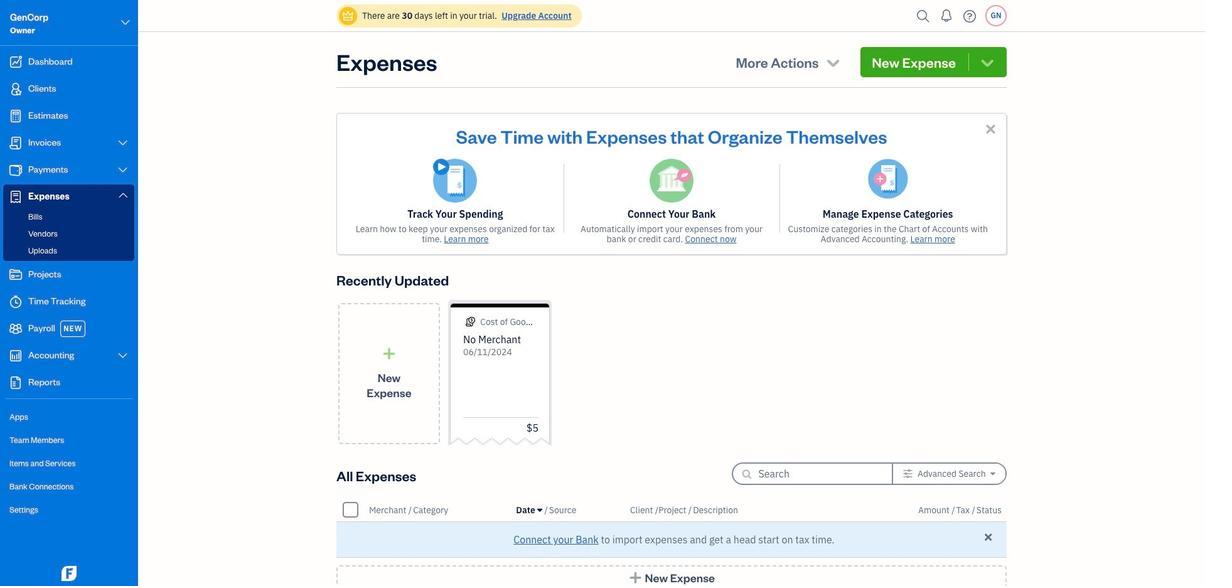 Task type: locate. For each thing, give the bounding box(es) containing it.
chevrondown image
[[825, 53, 842, 71], [979, 53, 997, 71]]

search image
[[914, 7, 934, 25]]

dashboard image
[[8, 56, 23, 68]]

crown image
[[342, 9, 355, 22]]

invoice image
[[8, 137, 23, 149]]

1 horizontal spatial chevrondown image
[[979, 53, 997, 71]]

chevron large down image
[[120, 15, 131, 30], [117, 165, 129, 175], [117, 190, 129, 200], [117, 351, 129, 361]]

manage expense categories image
[[868, 159, 908, 199]]

chevron large down image
[[117, 138, 129, 148]]

1 horizontal spatial plus image
[[629, 572, 643, 585]]

0 vertical spatial plus image
[[382, 348, 397, 360]]

1 chevrondown image from the left
[[825, 53, 842, 71]]

go to help image
[[960, 7, 980, 25]]

close image
[[983, 532, 995, 543]]

chart image
[[8, 350, 23, 362]]

payment image
[[8, 164, 23, 176]]

freshbooks image
[[59, 566, 79, 581]]

notifications image
[[937, 3, 957, 28]]

plus image
[[382, 348, 397, 360], [629, 572, 643, 585]]

0 horizontal spatial chevrondown image
[[825, 53, 842, 71]]



Task type: describe. For each thing, give the bounding box(es) containing it.
chevron large down image for "payment" image
[[117, 165, 129, 175]]

report image
[[8, 377, 23, 389]]

main element
[[0, 0, 170, 587]]

connect your bank image
[[650, 159, 694, 203]]

team image
[[8, 323, 23, 335]]

estimate image
[[8, 110, 23, 122]]

0 horizontal spatial plus image
[[382, 348, 397, 360]]

client image
[[8, 83, 23, 95]]

chevron large down image for expense image
[[117, 190, 129, 200]]

caretdown image
[[538, 505, 543, 515]]

timer image
[[8, 296, 23, 308]]

2 chevrondown image from the left
[[979, 53, 997, 71]]

chevron large down image for chart image
[[117, 351, 129, 361]]

Search text field
[[759, 464, 872, 484]]

expense image
[[8, 191, 23, 203]]

close image
[[984, 122, 998, 136]]

project image
[[8, 269, 23, 281]]

track your spending image
[[434, 159, 477, 203]]

1 vertical spatial plus image
[[629, 572, 643, 585]]



Task type: vqa. For each thing, say whether or not it's contained in the screenshot.
and
no



